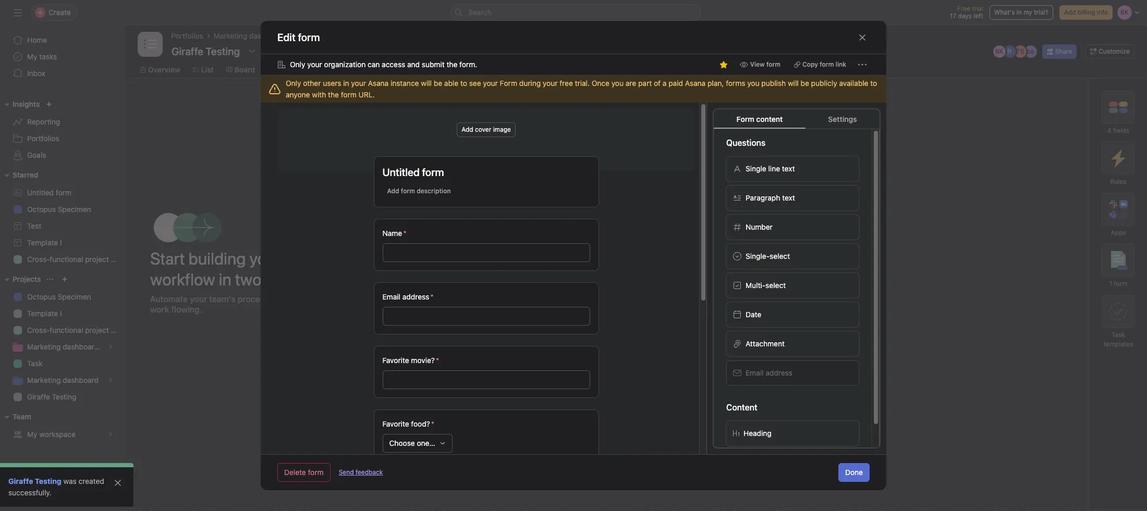 Task type: vqa. For each thing, say whether or not it's contained in the screenshot.
menu at the top
no



Task type: describe. For each thing, give the bounding box(es) containing it.
dashboard
[[443, 65, 481, 74]]

with
[[312, 90, 326, 99]]

1 asana from the left
[[368, 79, 389, 88]]

section
[[592, 225, 615, 233]]

untitled inside untitled section button
[[592, 241, 623, 251]]

template i inside starred element
[[27, 238, 62, 247]]

only other users in your asana instance will be able to see your form during your free trial.  once you are part of a paid asana plan, forms you publish will be publicly available to anyone with the form url.
[[286, 79, 877, 99]]

close this dialog image
[[858, 33, 867, 41]]

search list box
[[450, 4, 701, 21]]

cross- for 1st cross-functional project plan link from the top of the page
[[27, 255, 50, 264]]

1 vertical spatial giraffe testing link
[[8, 477, 61, 486]]

untitled form inside edit form dialog
[[382, 166, 444, 178]]

address for email address
[[766, 369, 792, 377]]

goals link
[[6, 147, 119, 164]]

portfolios inside insights element
[[27, 134, 59, 143]]

this
[[656, 290, 668, 298]]

address for email address *
[[402, 293, 429, 301]]

1 vertical spatial testing
[[35, 477, 61, 486]]

attachment
[[746, 339, 785, 348]]

1 vertical spatial portfolios link
[[6, 130, 119, 147]]

food?
[[411, 420, 430, 429]]

single line text
[[746, 164, 795, 173]]

add for add billing info
[[1064, 8, 1076, 16]]

automate
[[150, 295, 188, 304]]

dashboard link
[[435, 64, 481, 76]]

other
[[303, 79, 321, 88]]

free trial 17 days left
[[950, 5, 983, 20]]

goals
[[27, 151, 46, 160]]

untitled section button
[[592, 237, 753, 255]]

section,
[[669, 290, 693, 298]]

close image
[[114, 479, 122, 488]]

messages
[[502, 65, 537, 74]]

testing inside projects element
[[52, 393, 76, 401]]

workflow link
[[369, 64, 410, 76]]

building
[[189, 249, 246, 269]]

add form description button
[[382, 184, 456, 199]]

what
[[695, 290, 710, 298]]

more actions image
[[858, 60, 867, 69]]

are inside only other users in your asana instance will be able to see your form during your free trial.  once you are part of a paid asana plan, forms you publish will be publicly available to anyone with the form url.
[[626, 79, 636, 88]]

test
[[27, 222, 41, 230]]

next
[[518, 396, 534, 405]]

multi-
[[746, 281, 766, 290]]

this project?
[[431, 238, 489, 250]]

heading
[[744, 429, 772, 438]]

what's
[[994, 8, 1015, 16]]

untitled form for untitled form button
[[398, 319, 443, 328]]

to inside how are tasks being added to this project?
[[520, 223, 529, 235]]

octopus specimen inside starred element
[[27, 205, 91, 214]]

your left 'free'
[[543, 79, 558, 88]]

was created successfully.
[[8, 477, 104, 497]]

2 template i link from the top
[[6, 306, 119, 322]]

send feedback
[[339, 469, 383, 477]]

once
[[592, 79, 610, 88]]

what's in my trial?
[[994, 8, 1049, 16]]

a
[[663, 79, 667, 88]]

1 horizontal spatial portfolios
[[171, 31, 203, 40]]

overview link
[[140, 64, 180, 76]]

name *
[[382, 229, 407, 238]]

template for first template i link from the top
[[27, 238, 58, 247]]

form.
[[459, 60, 477, 69]]

add to starred image
[[262, 47, 271, 55]]

board link
[[226, 64, 255, 76]]

* for address
[[430, 293, 434, 301]]

created
[[79, 477, 104, 486]]

my workspace link
[[6, 427, 119, 443]]

billing
[[1078, 8, 1095, 16]]

start building your workflow in two minutes automate your team's process and keep work flowing.
[[150, 249, 322, 314]]

favorite for favorite movie?
[[382, 356, 409, 365]]

my tasks
[[27, 52, 57, 61]]

number
[[746, 223, 773, 232]]

what's in my trial? button
[[990, 5, 1053, 20]]

invite
[[29, 493, 48, 502]]

your left 'team's'
[[190, 295, 207, 304]]

forms
[[726, 79, 745, 88]]

in inside the start building your workflow in two minutes automate your team's process and keep work flowing.
[[219, 270, 231, 289]]

content
[[726, 403, 757, 412]]

1 vertical spatial giraffe
[[8, 477, 33, 486]]

0 vertical spatial portfolios link
[[171, 30, 203, 42]]

your right see
[[483, 79, 498, 88]]

co
[[1027, 47, 1034, 55]]

copy
[[802, 60, 818, 68]]

copy form link
[[802, 60, 846, 68]]

keep
[[287, 295, 306, 304]]

add billing info button
[[1059, 5, 1113, 20]]

1 vertical spatial form
[[737, 115, 754, 124]]

1 vertical spatial giraffe testing
[[8, 477, 61, 486]]

remove from starred image
[[719, 60, 728, 69]]

email for email address *
[[382, 293, 400, 301]]

cover
[[475, 126, 491, 133]]

form down email address *
[[427, 319, 443, 328]]

add for add form description
[[387, 187, 399, 195]]

info
[[1097, 8, 1108, 16]]

start
[[150, 249, 185, 269]]

starred
[[13, 170, 38, 179]]

global element
[[0, 26, 125, 88]]

access
[[382, 60, 405, 69]]

plan for 1st cross-functional project plan link from the top of the page
[[111, 255, 125, 264]]

template for 2nd template i link from the top
[[27, 309, 58, 318]]

projects
[[13, 275, 41, 284]]

available
[[839, 79, 868, 88]]

* right name
[[403, 229, 407, 238]]

octopus inside projects element
[[27, 293, 56, 301]]

timeline link
[[267, 64, 305, 76]]

movie?
[[411, 356, 435, 365]]

to inside when tasks move to this section, what should happen automatically?
[[649, 290, 655, 298]]

inbox
[[27, 69, 45, 78]]

cross- for 2nd cross-functional project plan link from the top of the page
[[27, 326, 50, 335]]

0 vertical spatial text
[[782, 164, 795, 173]]

0 vertical spatial dashboard
[[249, 31, 285, 40]]

successfully.
[[8, 489, 52, 497]]

form up description
[[422, 166, 444, 178]]

are inside how are tasks being added to this project?
[[414, 223, 429, 235]]

url.
[[359, 90, 375, 99]]

can
[[368, 60, 380, 69]]

view form button
[[735, 57, 785, 72]]

in inside button
[[1017, 8, 1022, 16]]

add for add cover image
[[462, 126, 473, 133]]

description
[[417, 187, 451, 195]]

form right 1
[[1114, 280, 1128, 288]]

line
[[768, 164, 780, 173]]

delete
[[284, 468, 306, 477]]

marketing dashboards link
[[6, 339, 119, 356]]

teams element
[[0, 408, 125, 445]]

1 cross-functional project plan link from the top
[[6, 251, 125, 268]]

2 be from the left
[[801, 79, 809, 88]]

favorite movie? *
[[382, 356, 439, 365]]

days
[[958, 12, 972, 20]]

workflow
[[150, 270, 215, 289]]

form right view
[[766, 60, 781, 68]]

my tasks link
[[6, 48, 119, 65]]

marketing dashboard inside marketing dashboard link
[[27, 376, 99, 385]]

tasks for my tasks
[[39, 52, 57, 61]]

view form
[[750, 60, 781, 68]]

submit
[[422, 60, 445, 69]]

test link
[[6, 218, 119, 235]]

untitled inside untitled form button
[[398, 319, 425, 328]]

octopus inside starred element
[[27, 205, 56, 214]]

2 will from the left
[[788, 79, 799, 88]]

reporting link
[[6, 114, 119, 130]]

0 vertical spatial marketing dashboard
[[214, 31, 285, 40]]

dashboards
[[63, 343, 102, 351]]

send
[[339, 469, 354, 477]]

select for multi-
[[766, 281, 786, 290]]

plan,
[[708, 79, 724, 88]]

edit form
[[277, 31, 320, 43]]

form inside starred element
[[56, 188, 71, 197]]

form inside only other users in your asana instance will be able to see your form during your free trial.  once you are part of a paid asana plan, forms you publish will be publicly available to anyone with the form url.
[[500, 79, 517, 88]]

next button
[[512, 392, 541, 410]]



Task type: locate. For each thing, give the bounding box(es) containing it.
search button
[[450, 4, 701, 21]]

0 vertical spatial email
[[382, 293, 400, 301]]

template i link up marketing dashboards
[[6, 306, 119, 322]]

giraffe testing inside giraffe testing link
[[27, 393, 76, 401]]

functional inside starred element
[[50, 255, 83, 264]]

fields
[[1113, 127, 1129, 135]]

cross-functional project plan link
[[6, 251, 125, 268], [6, 322, 125, 339]]

untitled up the add form description
[[382, 166, 420, 178]]

0 vertical spatial cross-functional project plan
[[27, 255, 125, 264]]

paragraph text
[[746, 193, 795, 202]]

publish
[[761, 79, 786, 88]]

i up marketing dashboards
[[60, 309, 62, 318]]

0 vertical spatial plan
[[111, 255, 125, 264]]

dashboard down task link
[[63, 376, 99, 385]]

2 favorite from the top
[[382, 420, 409, 429]]

tasks down home
[[39, 52, 57, 61]]

0 horizontal spatial and
[[271, 295, 285, 304]]

overview
[[148, 65, 180, 74]]

link
[[836, 60, 846, 68]]

only for only other users in your asana instance will be able to see your form during your free trial.  once you are part of a paid asana plan, forms you publish will be publicly available to anyone with the form url.
[[286, 79, 301, 88]]

2 you from the left
[[747, 79, 759, 88]]

automatically?
[[618, 299, 662, 307]]

will right publish
[[788, 79, 799, 88]]

add billing info
[[1064, 8, 1108, 16]]

projects element
[[0, 270, 125, 408]]

specimen up dashboards on the bottom left of page
[[58, 293, 91, 301]]

1 vertical spatial task
[[27, 359, 42, 368]]

1 horizontal spatial in
[[343, 79, 349, 88]]

trial.
[[575, 79, 590, 88]]

* right "food?"
[[431, 420, 434, 429]]

2 vertical spatial tasks
[[613, 290, 629, 298]]

marketing up task link
[[27, 343, 61, 351]]

my up the inbox
[[27, 52, 37, 61]]

messages link
[[494, 64, 537, 76]]

0 vertical spatial giraffe
[[27, 393, 50, 401]]

0 vertical spatial cross-
[[27, 255, 50, 264]]

0 vertical spatial octopus
[[27, 205, 56, 214]]

untitled down starred
[[27, 188, 54, 197]]

1 plan from the top
[[111, 255, 125, 264]]

2 horizontal spatial in
[[1017, 8, 1022, 16]]

your up other
[[307, 60, 322, 69]]

1 horizontal spatial asana
[[685, 79, 706, 88]]

* for movie?
[[436, 356, 439, 365]]

list
[[201, 65, 214, 74]]

favorite left movie?
[[382, 356, 409, 365]]

are left part
[[626, 79, 636, 88]]

1 i from the top
[[60, 238, 62, 247]]

0 horizontal spatial task
[[27, 359, 42, 368]]

reporting
[[27, 117, 60, 126]]

1
[[1109, 280, 1112, 288]]

functional up marketing dashboards
[[50, 326, 83, 335]]

my for my workspace
[[27, 430, 37, 439]]

1 vertical spatial and
[[271, 295, 285, 304]]

able
[[444, 79, 458, 88]]

plan for 2nd cross-functional project plan link from the top of the page
[[111, 326, 125, 335]]

text
[[782, 164, 795, 173], [782, 193, 795, 202]]

2 functional from the top
[[50, 326, 83, 335]]

favorite food? *
[[382, 420, 434, 429]]

None text field
[[169, 42, 243, 60]]

1 horizontal spatial marketing dashboard
[[214, 31, 285, 40]]

my
[[1024, 8, 1032, 16]]

email down attachment
[[746, 369, 764, 377]]

apps
[[1111, 229, 1126, 237]]

0 horizontal spatial will
[[421, 79, 432, 88]]

0 horizontal spatial dashboard
[[63, 376, 99, 385]]

of
[[654, 79, 661, 88]]

octopus specimen link down projects
[[6, 289, 119, 306]]

project down test link
[[85, 255, 109, 264]]

trial?
[[1034, 8, 1049, 16]]

1 horizontal spatial will
[[788, 79, 799, 88]]

workspace
[[39, 430, 76, 439]]

giraffe testing link up successfully.
[[8, 477, 61, 486]]

see
[[469, 79, 481, 88]]

hide sidebar image
[[14, 8, 22, 17]]

list image
[[144, 38, 156, 51]]

1 horizontal spatial the
[[447, 60, 457, 69]]

when
[[594, 290, 611, 298]]

and inside the start building your workflow in two minutes automate your team's process and keep work flowing.
[[271, 295, 285, 304]]

board
[[235, 65, 255, 74]]

content
[[756, 115, 783, 124]]

cross- up the marketing dashboards link
[[27, 326, 50, 335]]

add left billing
[[1064, 8, 1076, 16]]

my inside my tasks link
[[27, 52, 37, 61]]

1 vertical spatial text
[[782, 193, 795, 202]]

asana right paid
[[685, 79, 706, 88]]

giraffe testing link
[[6, 389, 119, 406], [8, 477, 61, 486]]

template
[[27, 238, 58, 247], [27, 309, 58, 318]]

1 vertical spatial plan
[[111, 326, 125, 335]]

1 vertical spatial untitled form
[[27, 188, 71, 197]]

your up url.
[[351, 79, 366, 88]]

0 horizontal spatial add
[[387, 187, 399, 195]]

form content
[[737, 115, 783, 124]]

1 vertical spatial address
[[766, 369, 792, 377]]

1 horizontal spatial task
[[1112, 331, 1125, 339]]

1 horizontal spatial are
[[626, 79, 636, 88]]

1 horizontal spatial dashboard
[[249, 31, 285, 40]]

untitled down section
[[592, 241, 623, 251]]

email address *
[[382, 293, 434, 301]]

untitled form inside starred element
[[27, 188, 71, 197]]

form down messages 'link'
[[500, 79, 517, 88]]

left
[[974, 12, 983, 20]]

0 horizontal spatial portfolios
[[27, 134, 59, 143]]

octopus specimen link inside starred element
[[6, 201, 119, 218]]

i for 2nd template i link from the top
[[60, 309, 62, 318]]

2 octopus specimen link from the top
[[6, 289, 119, 306]]

paid
[[669, 79, 683, 88]]

will down the submit
[[421, 79, 432, 88]]

0 vertical spatial form
[[500, 79, 517, 88]]

* right movie?
[[436, 356, 439, 365]]

starred element
[[0, 166, 125, 270]]

publicly
[[811, 79, 837, 88]]

dashboard up add to starred icon
[[249, 31, 285, 40]]

process
[[238, 295, 268, 304]]

task inside projects element
[[27, 359, 42, 368]]

marketing dashboard link down the marketing dashboards link
[[6, 372, 119, 389]]

1 vertical spatial email
[[746, 369, 764, 377]]

in inside only other users in your asana instance will be able to see your form during your free trial.  once you are part of a paid asana plan, forms you publish will be publicly available to anyone with the form url.
[[343, 79, 349, 88]]

portfolios up list link at the left top of page
[[171, 31, 203, 40]]

tasks
[[39, 52, 57, 61], [432, 223, 456, 235], [613, 290, 629, 298]]

0 vertical spatial specimen
[[58, 205, 91, 214]]

task up templates
[[1112, 331, 1125, 339]]

untitled form for untitled form link
[[27, 188, 71, 197]]

octopus specimen down untitled form link
[[27, 205, 91, 214]]

1 favorite from the top
[[382, 356, 409, 365]]

portfolios link
[[171, 30, 203, 42], [6, 130, 119, 147]]

you right forms
[[747, 79, 759, 88]]

cross-functional project plan down test link
[[27, 255, 125, 264]]

specimen inside starred element
[[58, 205, 91, 214]]

0 vertical spatial untitled form
[[382, 166, 444, 178]]

1 vertical spatial octopus
[[27, 293, 56, 301]]

1 vertical spatial octopus specimen
[[27, 293, 91, 301]]

being
[[459, 223, 485, 235]]

and left keep
[[271, 295, 285, 304]]

* for food?
[[431, 420, 434, 429]]

1 vertical spatial marketing dashboard
[[27, 376, 99, 385]]

0 vertical spatial template i link
[[6, 235, 119, 251]]

0 vertical spatial select
[[770, 252, 790, 261]]

address down manually
[[402, 293, 429, 301]]

0 vertical spatial functional
[[50, 255, 83, 264]]

0 vertical spatial marketing
[[214, 31, 247, 40]]

octopus specimen link inside projects element
[[6, 289, 119, 306]]

form left description
[[401, 187, 415, 195]]

the inside only other users in your asana instance will be able to see your form during your free trial.  once you are part of a paid asana plan, forms you publish will be publicly available to anyone with the form url.
[[328, 90, 339, 99]]

fr
[[1007, 47, 1012, 55]]

2 horizontal spatial add
[[1064, 8, 1076, 16]]

you
[[611, 79, 624, 88], [747, 79, 759, 88]]

0 vertical spatial template
[[27, 238, 58, 247]]

untitled form up the add form description
[[382, 166, 444, 178]]

added
[[488, 223, 517, 235]]

was
[[63, 477, 77, 486]]

add left cover
[[462, 126, 473, 133]]

project for 1st cross-functional project plan link from the top of the page
[[85, 255, 109, 264]]

my down team
[[27, 430, 37, 439]]

project up dashboards on the bottom left of page
[[85, 326, 109, 335]]

view
[[750, 60, 765, 68]]

functional inside projects element
[[50, 326, 83, 335]]

favorite
[[382, 356, 409, 365], [382, 420, 409, 429]]

specimen inside projects element
[[58, 293, 91, 301]]

to right available at the right of page
[[870, 79, 877, 88]]

1 vertical spatial marketing dashboard link
[[6, 372, 119, 389]]

1 vertical spatial tasks
[[432, 223, 456, 235]]

octopus specimen inside projects element
[[27, 293, 91, 301]]

tasks for when tasks move to this section, what should happen automatically?
[[613, 290, 629, 298]]

plan
[[111, 255, 125, 264], [111, 326, 125, 335]]

template down projects
[[27, 309, 58, 318]]

0 vertical spatial octopus specimen
[[27, 205, 91, 214]]

0 vertical spatial i
[[60, 238, 62, 247]]

2 plan from the top
[[111, 326, 125, 335]]

0 horizontal spatial you
[[611, 79, 624, 88]]

octopus specimen down projects
[[27, 293, 91, 301]]

1 vertical spatial template
[[27, 309, 58, 318]]

only inside only other users in your asana instance will be able to see your form during your free trial.  once you are part of a paid asana plan, forms you publish will be publicly available to anyone with the form url.
[[286, 79, 301, 88]]

portfolios down reporting
[[27, 134, 59, 143]]

giraffe testing
[[27, 393, 76, 401], [8, 477, 61, 486]]

cross-functional project plan link up marketing dashboards
[[6, 322, 125, 339]]

add form description
[[387, 187, 451, 195]]

2 template i from the top
[[27, 309, 62, 318]]

1 cross- from the top
[[27, 255, 50, 264]]

to left see
[[460, 79, 467, 88]]

edit form dialog
[[261, 21, 886, 511]]

1 octopus specimen link from the top
[[6, 201, 119, 218]]

1 vertical spatial cross-
[[27, 326, 50, 335]]

1 template from the top
[[27, 238, 58, 247]]

select down single-select
[[766, 281, 786, 290]]

1 horizontal spatial add
[[462, 126, 473, 133]]

are right how at the left
[[414, 223, 429, 235]]

1 horizontal spatial address
[[766, 369, 792, 377]]

1 functional from the top
[[50, 255, 83, 264]]

0 vertical spatial octopus specimen link
[[6, 201, 119, 218]]

in right users
[[343, 79, 349, 88]]

template i inside projects element
[[27, 309, 62, 318]]

asana up url.
[[368, 79, 389, 88]]

dashboard inside projects element
[[63, 376, 99, 385]]

form up questions
[[737, 115, 754, 124]]

2 cross-functional project plan from the top
[[27, 326, 125, 335]]

marketing up the board link
[[214, 31, 247, 40]]

1 template i from the top
[[27, 238, 62, 247]]

favorite for favorite food?
[[382, 420, 409, 429]]

0 vertical spatial testing
[[52, 393, 76, 401]]

marketing dashboard
[[214, 31, 285, 40], [27, 376, 99, 385]]

0 vertical spatial task
[[1112, 331, 1125, 339]]

your up two minutes
[[249, 249, 281, 269]]

2 project from the top
[[85, 326, 109, 335]]

and
[[407, 60, 420, 69], [271, 295, 285, 304]]

0 vertical spatial tasks
[[39, 52, 57, 61]]

2 cross-functional project plan link from the top
[[6, 322, 125, 339]]

1 vertical spatial in
[[343, 79, 349, 88]]

task for task
[[27, 359, 42, 368]]

1 vertical spatial cross-functional project plan
[[27, 326, 125, 335]]

2 specimen from the top
[[58, 293, 91, 301]]

giraffe inside giraffe testing link
[[27, 393, 50, 401]]

favorite left "food?"
[[382, 420, 409, 429]]

1 vertical spatial dashboard
[[63, 376, 99, 385]]

octopus specimen link up the test
[[6, 201, 119, 218]]

4
[[1107, 127, 1111, 135]]

marketing down task link
[[27, 376, 61, 385]]

0 horizontal spatial marketing dashboard
[[27, 376, 99, 385]]

and left the submit
[[407, 60, 420, 69]]

0 horizontal spatial form
[[500, 79, 517, 88]]

4 fields
[[1107, 127, 1129, 135]]

0 vertical spatial giraffe testing link
[[6, 389, 119, 406]]

settings
[[828, 115, 857, 124]]

in up 'team's'
[[219, 270, 231, 289]]

1 horizontal spatial tasks
[[432, 223, 456, 235]]

2 octopus from the top
[[27, 293, 56, 301]]

2 vertical spatial marketing
[[27, 376, 61, 385]]

paragraph
[[746, 193, 780, 202]]

share
[[1055, 47, 1072, 55]]

email for email address
[[746, 369, 764, 377]]

task down the marketing dashboards link
[[27, 359, 42, 368]]

cross-functional project plan link down test link
[[6, 251, 125, 268]]

free
[[560, 79, 573, 88]]

text right the line
[[782, 164, 795, 173]]

team button
[[0, 411, 31, 423]]

untitled form down email address *
[[398, 319, 443, 328]]

marketing dashboard up add to starred icon
[[214, 31, 285, 40]]

my workspace
[[27, 430, 76, 439]]

1 horizontal spatial form
[[737, 115, 754, 124]]

testing
[[52, 393, 76, 401], [35, 477, 61, 486]]

1 specimen from the top
[[58, 205, 91, 214]]

i down test link
[[60, 238, 62, 247]]

untitled down email address *
[[398, 319, 425, 328]]

1 be from the left
[[434, 79, 442, 88]]

1 octopus specimen from the top
[[27, 205, 91, 214]]

1 vertical spatial select
[[766, 281, 786, 290]]

specimen
[[58, 205, 91, 214], [58, 293, 91, 301]]

marketing for the marketing dashboards link
[[27, 343, 61, 351]]

template inside projects element
[[27, 309, 58, 318]]

form left url.
[[341, 90, 357, 99]]

1 horizontal spatial marketing dashboard link
[[214, 30, 285, 42]]

tasks inside how are tasks being added to this project?
[[432, 223, 456, 235]]

1 vertical spatial i
[[60, 309, 62, 318]]

to left this
[[649, 290, 655, 298]]

template inside starred element
[[27, 238, 58, 247]]

0 vertical spatial add
[[1064, 8, 1076, 16]]

cross-functional project plan for 2nd cross-functional project plan link from the top of the page
[[27, 326, 125, 335]]

insights element
[[0, 95, 125, 166]]

giraffe testing link up 'teams' element
[[6, 389, 119, 406]]

portfolios link up list link at the left top of page
[[171, 30, 203, 42]]

i for first template i link from the top
[[60, 238, 62, 247]]

1 vertical spatial are
[[414, 223, 429, 235]]

1 vertical spatial template i
[[27, 309, 62, 318]]

address down attachment
[[766, 369, 792, 377]]

templates
[[1104, 340, 1133, 348]]

0 vertical spatial address
[[402, 293, 429, 301]]

0 vertical spatial marketing dashboard link
[[214, 30, 285, 42]]

0 vertical spatial my
[[27, 52, 37, 61]]

* down manually
[[430, 293, 434, 301]]

1 vertical spatial favorite
[[382, 420, 409, 429]]

task for task templates
[[1112, 331, 1125, 339]]

instance
[[391, 79, 419, 88]]

forms
[[379, 298, 398, 306]]

portfolios link down reporting
[[6, 130, 119, 147]]

2 cross- from the top
[[27, 326, 50, 335]]

template down the test
[[27, 238, 58, 247]]

tasks inside global element
[[39, 52, 57, 61]]

date
[[746, 310, 761, 319]]

send feedback link
[[339, 468, 383, 478]]

tasks inside when tasks move to this section, what should happen automatically?
[[613, 290, 629, 298]]

0 horizontal spatial the
[[328, 90, 339, 99]]

1 will from the left
[[421, 79, 432, 88]]

giraffe testing up 'teams' element
[[27, 393, 76, 401]]

task templates
[[1104, 331, 1133, 348]]

template i up the marketing dashboards link
[[27, 309, 62, 318]]

untitled inside edit form dialog
[[382, 166, 420, 178]]

form inside "button"
[[401, 187, 415, 195]]

untitled form down starred
[[27, 188, 71, 197]]

1 vertical spatial add
[[462, 126, 473, 133]]

1 vertical spatial octopus specimen link
[[6, 289, 119, 306]]

2 my from the top
[[27, 430, 37, 439]]

1 horizontal spatial portfolios link
[[171, 30, 203, 42]]

be left able at the left
[[434, 79, 442, 88]]

1 project from the top
[[85, 255, 109, 264]]

form
[[766, 60, 781, 68], [820, 60, 834, 68], [341, 90, 357, 99], [422, 166, 444, 178], [401, 187, 415, 195], [56, 188, 71, 197], [1114, 280, 1128, 288], [427, 319, 443, 328], [308, 468, 324, 477]]

image
[[493, 126, 511, 133]]

project for 2nd cross-functional project plan link from the top of the page
[[85, 326, 109, 335]]

to right added
[[520, 223, 529, 235]]

cross-functional project plan inside projects element
[[27, 326, 125, 335]]

tasks left move
[[613, 290, 629, 298]]

select for single-
[[770, 252, 790, 261]]

0 vertical spatial and
[[407, 60, 420, 69]]

add inside "button"
[[387, 187, 399, 195]]

1 vertical spatial template i link
[[6, 306, 119, 322]]

1 vertical spatial project
[[85, 326, 109, 335]]

be left publicly
[[801, 79, 809, 88]]

dashboard
[[249, 31, 285, 40], [63, 376, 99, 385]]

template i down the test
[[27, 238, 62, 247]]

home
[[27, 35, 47, 44]]

1 template i link from the top
[[6, 235, 119, 251]]

my for my tasks
[[27, 52, 37, 61]]

0 vertical spatial in
[[1017, 8, 1022, 16]]

only up other
[[290, 60, 305, 69]]

marketing dashboards
[[27, 343, 102, 351]]

i inside starred element
[[60, 238, 62, 247]]

cross- inside starred element
[[27, 255, 50, 264]]

0 vertical spatial favorite
[[382, 356, 409, 365]]

form left link
[[820, 60, 834, 68]]

timeline
[[276, 65, 305, 74]]

marketing for the bottom marketing dashboard link
[[27, 376, 61, 385]]

1 my from the top
[[27, 52, 37, 61]]

giraffe testing up successfully.
[[8, 477, 61, 486]]

should
[[712, 290, 732, 298]]

only for only your organization can access and submit the form.
[[290, 60, 305, 69]]

functional for 1st cross-functional project plan link from the top of the page
[[50, 255, 83, 264]]

marketing dashboard down task link
[[27, 376, 99, 385]]

octopus specimen link
[[6, 201, 119, 218], [6, 289, 119, 306]]

and inside edit form dialog
[[407, 60, 420, 69]]

1 octopus from the top
[[27, 205, 56, 214]]

2 i from the top
[[60, 309, 62, 318]]

1 you from the left
[[611, 79, 624, 88]]

project inside starred element
[[85, 255, 109, 264]]

my inside "my workspace" link
[[27, 430, 37, 439]]

files link
[[549, 64, 573, 76]]

0 vertical spatial are
[[626, 79, 636, 88]]

i inside projects element
[[60, 309, 62, 318]]

2 vertical spatial add
[[387, 187, 399, 195]]

plan inside projects element
[[111, 326, 125, 335]]

you right "once"
[[611, 79, 624, 88]]

only up "anyone"
[[286, 79, 301, 88]]

only your organization can access and submit the form.
[[290, 60, 477, 69]]

0 vertical spatial only
[[290, 60, 305, 69]]

giraffe up successfully.
[[8, 477, 33, 486]]

the left the 'form.'
[[447, 60, 457, 69]]

1 horizontal spatial and
[[407, 60, 420, 69]]

text right paragraph
[[782, 193, 795, 202]]

the down users
[[328, 90, 339, 99]]

2 asana from the left
[[685, 79, 706, 88]]

in left my
[[1017, 8, 1022, 16]]

1 cross-functional project plan from the top
[[27, 255, 125, 264]]

cross-functional project plan inside starred element
[[27, 255, 125, 264]]

2 template from the top
[[27, 309, 58, 318]]

1 horizontal spatial you
[[747, 79, 759, 88]]

octopus down projects
[[27, 293, 56, 301]]

0 horizontal spatial address
[[402, 293, 429, 301]]

untitled inside untitled form link
[[27, 188, 54, 197]]

1 vertical spatial only
[[286, 79, 301, 88]]

form inside only other users in your asana instance will be able to see your form during your free trial.  once you are part of a paid asana plan, forms you publish will be publicly available to anyone with the form url.
[[341, 90, 357, 99]]

plan inside starred element
[[111, 255, 125, 264]]

inbox link
[[6, 65, 119, 82]]

share button
[[1042, 44, 1077, 59]]

untitled form inside button
[[398, 319, 443, 328]]

task inside the task templates
[[1112, 331, 1125, 339]]

form right delete
[[308, 468, 324, 477]]

2 octopus specimen from the top
[[27, 293, 91, 301]]

functional for 2nd cross-functional project plan link from the top of the page
[[50, 326, 83, 335]]

specimen down untitled form link
[[58, 205, 91, 214]]

cross- up projects
[[27, 255, 50, 264]]

cross-functional project plan for 1st cross-functional project plan link from the top of the page
[[27, 255, 125, 264]]

files
[[558, 65, 573, 74]]

cross- inside projects element
[[27, 326, 50, 335]]

0 vertical spatial portfolios
[[171, 31, 203, 40]]

happen
[[594, 299, 616, 307]]

1 vertical spatial the
[[328, 90, 339, 99]]



